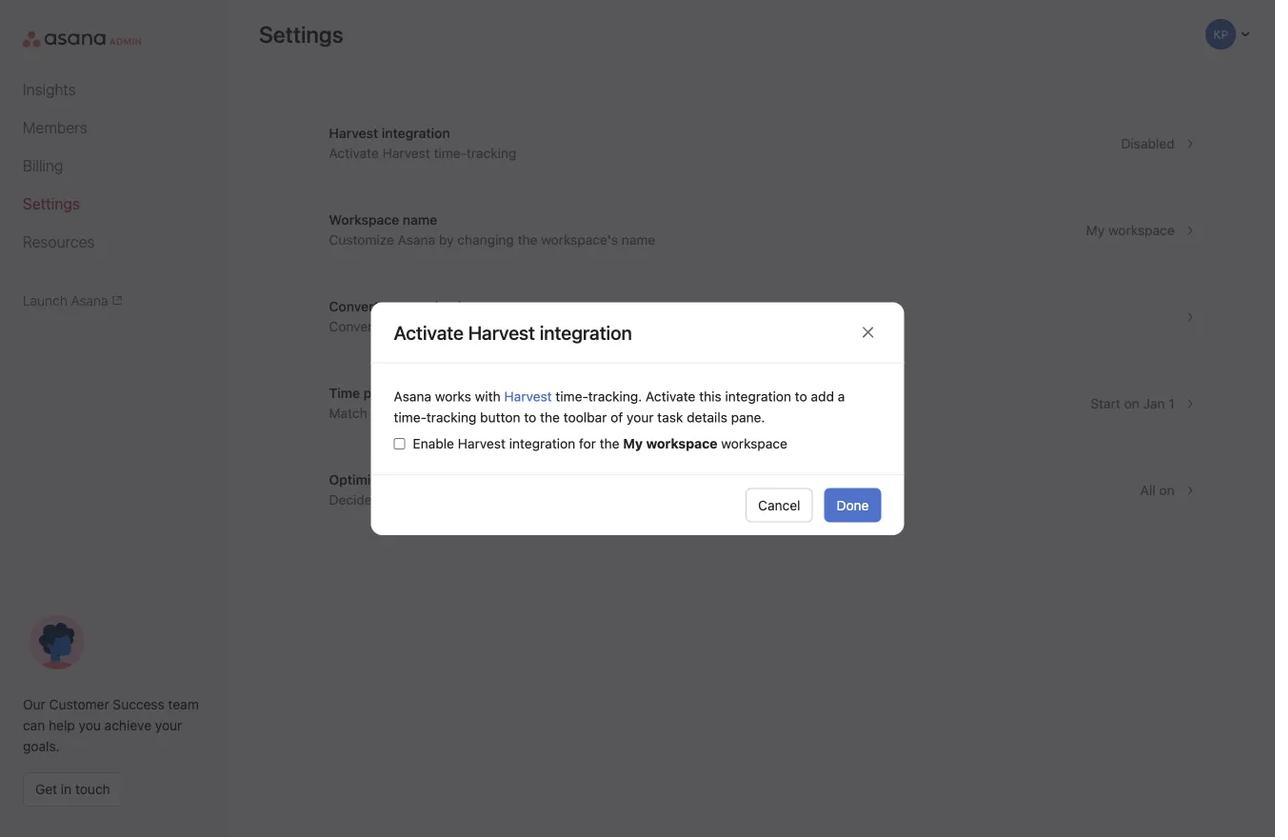 Task type: locate. For each thing, give the bounding box(es) containing it.
asana left 'works'
[[394, 388, 431, 404]]

your right of at the left
[[627, 409, 654, 425]]

in right year)
[[733, 405, 744, 421]]

convert down customize in the left top of the page
[[329, 299, 379, 314]]

1 vertical spatial settings
[[23, 195, 80, 213]]

activate up 'works'
[[394, 321, 464, 343]]

enable
[[413, 435, 454, 451]]

asana right year)
[[748, 405, 785, 421]]

your inside convert to organization convert your workspace to an organization
[[381, 319, 408, 334]]

activate for harvest integration activate harvest time-tracking
[[329, 145, 379, 161]]

0 vertical spatial in
[[733, 405, 744, 421]]

in right get
[[61, 781, 72, 797]]

0 vertical spatial my
[[1086, 222, 1105, 238]]

on left jan
[[1124, 396, 1140, 411]]

settings
[[259, 21, 343, 48], [23, 195, 80, 213]]

1 horizontal spatial on
[[1159, 482, 1175, 498]]

rhythm
[[589, 405, 632, 421]]

2 vertical spatial activate
[[646, 388, 696, 404]]

optimize with asana intelligence decide if you want asana to use your workspace's data to optimize work for your users.
[[329, 472, 865, 508]]

achieve
[[104, 718, 151, 733]]

activate up fiscal
[[646, 388, 696, 404]]

for inside optimize with asana intelligence decide if you want asana to use your workspace's data to optimize work for your users.
[[776, 492, 793, 508]]

team
[[168, 697, 199, 712]]

get in touch
[[35, 781, 110, 797]]

1 horizontal spatial time-
[[434, 145, 467, 161]]

asana inside workspace name customize asana by changing the workspace's name
[[398, 232, 435, 248]]

workspace
[[1109, 222, 1175, 238], [412, 319, 478, 334], [646, 435, 718, 451], [721, 435, 788, 451]]

you
[[387, 492, 409, 508], [79, 718, 101, 733]]

0 horizontal spatial with
[[389, 472, 416, 488]]

0 horizontal spatial for
[[579, 435, 596, 451]]

launch asana link
[[23, 292, 206, 308]]

activate
[[329, 145, 379, 161], [394, 321, 464, 343], [646, 388, 696, 404]]

with up want
[[389, 472, 416, 488]]

tracking up workspace name customize asana by changing the workspace's name
[[467, 145, 517, 161]]

decide
[[329, 492, 372, 508]]

workspace's right the changing on the left top of the page
[[541, 232, 618, 248]]

pane.
[[731, 409, 765, 425]]

can
[[23, 718, 45, 733]]

integration
[[382, 125, 450, 141], [725, 388, 791, 404], [509, 435, 575, 451]]

0 horizontal spatial settings
[[23, 195, 80, 213]]

name
[[403, 212, 437, 228], [622, 232, 655, 248]]

button
[[480, 409, 520, 425]]

the right the changing on the left top of the page
[[518, 232, 538, 248]]

your
[[381, 319, 408, 334], [371, 405, 398, 421], [627, 409, 654, 425], [529, 492, 556, 508], [797, 492, 824, 508], [155, 718, 182, 733]]

settings inside settings link
[[23, 195, 80, 213]]

to left an
[[482, 319, 494, 334]]

to down intelligence
[[487, 492, 500, 508]]

0 vertical spatial you
[[387, 492, 409, 508]]

0 horizontal spatial organization
[[399, 299, 477, 314]]

activate harvest integration dialog
[[371, 302, 904, 535]]

0 vertical spatial with
[[475, 388, 501, 404]]

use
[[503, 492, 525, 508]]

1
[[1169, 396, 1175, 411]]

convert up time
[[329, 319, 378, 334]]

for
[[579, 435, 596, 451], [776, 492, 793, 508]]

workspace down task
[[646, 435, 718, 451]]

workspace's
[[541, 232, 618, 248], [402, 405, 479, 421], [560, 492, 636, 508]]

resources link
[[23, 230, 206, 253]]

with up annual
[[475, 388, 501, 404]]

2 horizontal spatial activate
[[646, 388, 696, 404]]

organization
[[399, 299, 477, 314], [516, 319, 592, 334]]

workspace down disabled
[[1109, 222, 1175, 238]]

1 vertical spatial integration
[[725, 388, 791, 404]]

the inside time-tracking. activate this integration to add a time-tracking button to the toolbar of your task details pane.
[[540, 409, 560, 425]]

intelligence
[[461, 472, 534, 488]]

harvest
[[329, 125, 378, 141], [383, 145, 430, 161], [504, 388, 552, 404], [458, 435, 506, 451]]

0 vertical spatial the
[[518, 232, 538, 248]]

0 horizontal spatial the
[[518, 232, 538, 248]]

0 vertical spatial tracking
[[467, 145, 517, 161]]

time- up by
[[434, 145, 467, 161]]

the down harvest link
[[540, 409, 560, 425]]

1 horizontal spatial activate
[[394, 321, 464, 343]]

billing link
[[23, 154, 206, 177]]

your right use
[[529, 492, 556, 508]]

1 vertical spatial in
[[61, 781, 72, 797]]

asana inside activate harvest integration dialog
[[394, 388, 431, 404]]

launch
[[23, 292, 68, 308]]

asana left by
[[398, 232, 435, 248]]

1 vertical spatial workspace's
[[402, 405, 479, 421]]

1 vertical spatial with
[[389, 472, 416, 488]]

1 vertical spatial you
[[79, 718, 101, 733]]

tracking inside "harvest integration activate harvest time-tracking"
[[467, 145, 517, 161]]

0 horizontal spatial you
[[79, 718, 101, 733]]

1 vertical spatial tracking
[[426, 409, 477, 425]]

1 vertical spatial for
[[776, 492, 793, 508]]

on for start
[[1124, 396, 1140, 411]]

to left add
[[795, 388, 807, 404]]

1 horizontal spatial the
[[540, 409, 560, 425]]

the inside workspace name customize asana by changing the workspace's name
[[518, 232, 538, 248]]

jan
[[1143, 396, 1165, 411]]

workspace
[[329, 212, 399, 228]]

activate inside "harvest integration activate harvest time-tracking"
[[329, 145, 379, 161]]

organization right an
[[516, 319, 592, 334]]

launch asana
[[23, 292, 108, 308]]

0 vertical spatial for
[[579, 435, 596, 451]]

harvest integration activate harvest time-tracking
[[329, 125, 517, 161]]

workspace left an
[[412, 319, 478, 334]]

1 vertical spatial convert
[[329, 319, 378, 334]]

in
[[733, 405, 744, 421], [61, 781, 72, 797]]

your down periods
[[371, 405, 398, 421]]

annual
[[482, 405, 523, 421]]

0 horizontal spatial activate
[[329, 145, 379, 161]]

1 vertical spatial on
[[1159, 482, 1175, 498]]

match
[[329, 405, 367, 421]]

you inside optimize with asana intelligence decide if you want asana to use your workspace's data to optimize work for your users.
[[387, 492, 409, 508]]

for down toolbar
[[579, 435, 596, 451]]

0 vertical spatial integration
[[382, 125, 450, 141]]

activate up 'workspace'
[[329, 145, 379, 161]]

1 horizontal spatial in
[[733, 405, 744, 421]]

the down of at the left
[[600, 435, 620, 451]]

your up periods
[[381, 319, 408, 334]]

an
[[498, 319, 513, 334]]

1 horizontal spatial settings
[[259, 21, 343, 48]]

asana up want
[[419, 472, 458, 488]]

to right data
[[671, 492, 683, 508]]

success
[[113, 697, 164, 712]]

2 horizontal spatial the
[[600, 435, 620, 451]]

0 horizontal spatial integration
[[382, 125, 450, 141]]

work
[[743, 492, 773, 508]]

billing
[[23, 157, 63, 175]]

2 convert from the top
[[329, 319, 378, 334]]

1 horizontal spatial integration
[[509, 435, 575, 451]]

0 horizontal spatial in
[[61, 781, 72, 797]]

None checkbox
[[394, 438, 405, 449]]

2 vertical spatial workspace's
[[560, 492, 636, 508]]

you right if
[[387, 492, 409, 508]]

2 vertical spatial time-
[[394, 409, 426, 425]]

2 vertical spatial integration
[[509, 435, 575, 451]]

2 horizontal spatial integration
[[725, 388, 791, 404]]

0 horizontal spatial on
[[1124, 396, 1140, 411]]

organization down by
[[399, 299, 477, 314]]

0 vertical spatial time-
[[434, 145, 467, 161]]

1 vertical spatial organization
[[516, 319, 592, 334]]

my
[[1086, 222, 1105, 238], [623, 435, 643, 451]]

activate inside time-tracking. activate this integration to add a time-tracking button to the toolbar of your task details pane.
[[646, 388, 696, 404]]

none checkbox inside activate harvest integration dialog
[[394, 438, 405, 449]]

workspace inside convert to organization convert your workspace to an organization
[[412, 319, 478, 334]]

workspace's left data
[[560, 492, 636, 508]]

asana
[[398, 232, 435, 248], [71, 292, 108, 308], [394, 388, 431, 404], [748, 405, 785, 421], [419, 472, 458, 488], [446, 492, 484, 508]]

1 vertical spatial the
[[540, 409, 560, 425]]

time- down periods
[[394, 409, 426, 425]]

1 horizontal spatial you
[[387, 492, 409, 508]]

workspace's down 'works'
[[402, 405, 479, 421]]

the
[[518, 232, 538, 248], [540, 409, 560, 425], [600, 435, 620, 451]]

0 vertical spatial on
[[1124, 396, 1140, 411]]

all on
[[1141, 482, 1175, 498]]

with
[[475, 388, 501, 404], [389, 472, 416, 488]]

your down team
[[155, 718, 182, 733]]

1 horizontal spatial my
[[1086, 222, 1105, 238]]

1 vertical spatial time-
[[556, 388, 588, 404]]

a
[[838, 388, 845, 404]]

toolbar
[[564, 409, 607, 425]]

0 vertical spatial convert
[[329, 299, 379, 314]]

to down harvest link
[[524, 409, 536, 425]]

you inside our customer success team can help you achieve your goals.
[[79, 718, 101, 733]]

harvest integration
[[468, 321, 632, 343]]

1 horizontal spatial for
[[776, 492, 793, 508]]

your left users.
[[797, 492, 824, 508]]

you down customer
[[79, 718, 101, 733]]

0 vertical spatial activate
[[329, 145, 379, 161]]

optimize
[[329, 472, 385, 488]]

periods
[[364, 385, 411, 401]]

1 vertical spatial name
[[622, 232, 655, 248]]

on right all
[[1159, 482, 1175, 498]]

cancel
[[758, 497, 800, 513]]

time-
[[434, 145, 467, 161], [556, 388, 588, 404], [394, 409, 426, 425]]

disabled
[[1121, 136, 1175, 151]]

1 horizontal spatial with
[[475, 388, 501, 404]]

for right work
[[776, 492, 793, 508]]

tracking
[[467, 145, 517, 161], [426, 409, 477, 425]]

asana right launch
[[71, 292, 108, 308]]

0 horizontal spatial my
[[623, 435, 643, 451]]

done
[[837, 497, 869, 513]]

2 vertical spatial the
[[600, 435, 620, 451]]

on
[[1124, 396, 1140, 411], [1159, 482, 1175, 498]]

tracking down 'works'
[[426, 409, 477, 425]]

1 vertical spatial my
[[623, 435, 643, 451]]

0 vertical spatial workspace's
[[541, 232, 618, 248]]

you for want
[[387, 492, 409, 508]]

0 vertical spatial name
[[403, 212, 437, 228]]

1 horizontal spatial organization
[[516, 319, 592, 334]]

time- up operating on the left of page
[[556, 388, 588, 404]]

1 horizontal spatial name
[[622, 232, 655, 248]]



Task type: vqa. For each thing, say whether or not it's contained in the screenshot.
0 people will be notified
no



Task type: describe. For each thing, give the bounding box(es) containing it.
asana inside time periods match your workspace's annual operating rhythm (i.e. fiscal year) in asana
[[748, 405, 785, 421]]

for inside activate harvest integration dialog
[[579, 435, 596, 451]]

your inside time periods match your workspace's annual operating rhythm (i.e. fiscal year) in asana
[[371, 405, 398, 421]]

insights
[[23, 80, 76, 99]]

fiscal
[[662, 405, 695, 421]]

activate harvest integration
[[394, 321, 632, 343]]

on for all
[[1159, 482, 1175, 498]]

task
[[657, 409, 683, 425]]

1 convert from the top
[[329, 299, 379, 314]]

users.
[[828, 492, 865, 508]]

done button
[[824, 488, 881, 522]]

in inside "button"
[[61, 781, 72, 797]]

works
[[435, 388, 471, 404]]

asana right want
[[446, 492, 484, 508]]

this
[[699, 388, 722, 404]]

tracking.
[[588, 388, 642, 404]]

customize
[[329, 232, 394, 248]]

activate for time-tracking. activate this integration to add a time-tracking button to the toolbar of your task details pane.
[[646, 388, 696, 404]]

workspace name customize asana by changing the workspace's name
[[329, 212, 655, 248]]

touch
[[75, 781, 110, 797]]

time-tracking. activate this integration to add a time-tracking button to the toolbar of your task details pane.
[[394, 388, 845, 425]]

of
[[611, 409, 623, 425]]

our
[[23, 697, 46, 712]]

you for achieve
[[79, 718, 101, 733]]

(i.e.
[[636, 405, 659, 421]]

my workspace
[[1086, 222, 1175, 238]]

1 vertical spatial activate
[[394, 321, 464, 343]]

members link
[[23, 116, 206, 139]]

year)
[[698, 405, 730, 421]]

start
[[1091, 396, 1121, 411]]

harvest link
[[504, 388, 552, 404]]

add
[[811, 388, 834, 404]]

help
[[49, 718, 75, 733]]

my inside activate harvest integration dialog
[[623, 435, 643, 451]]

asana works with harvest
[[394, 388, 552, 404]]

0 vertical spatial organization
[[399, 299, 477, 314]]

our customer success team can help you achieve your goals.
[[23, 697, 199, 754]]

all
[[1141, 482, 1156, 498]]

with inside optimize with asana intelligence decide if you want asana to use your workspace's data to optimize work for your users.
[[389, 472, 416, 488]]

enable harvest integration for the my workspace workspace
[[413, 435, 788, 451]]

integration inside time-tracking. activate this integration to add a time-tracking button to the toolbar of your task details pane.
[[725, 388, 791, 404]]

0 horizontal spatial time-
[[394, 409, 426, 425]]

want
[[413, 492, 442, 508]]

time- inside "harvest integration activate harvest time-tracking"
[[434, 145, 467, 161]]

cancel button
[[746, 488, 813, 522]]

goals.
[[23, 739, 60, 754]]

to down customize in the left top of the page
[[382, 299, 395, 314]]

get in touch button
[[23, 772, 123, 807]]

workspace's inside time periods match your workspace's annual operating rhythm (i.e. fiscal year) in asana
[[402, 405, 479, 421]]

tracking inside time-tracking. activate this integration to add a time-tracking button to the toolbar of your task details pane.
[[426, 409, 477, 425]]

by
[[439, 232, 454, 248]]

convert to organization convert your workspace to an organization
[[329, 299, 592, 334]]

settings link
[[23, 192, 206, 215]]

operating
[[526, 405, 585, 421]]

resources
[[23, 233, 95, 251]]

close this dialog image
[[861, 325, 876, 340]]

data
[[640, 492, 667, 508]]

customer
[[49, 697, 109, 712]]

time
[[329, 385, 360, 401]]

2 horizontal spatial time-
[[556, 388, 588, 404]]

0 vertical spatial settings
[[259, 21, 343, 48]]

workspace down pane.
[[721, 435, 788, 451]]

time periods match your workspace's annual operating rhythm (i.e. fiscal year) in asana
[[329, 385, 785, 421]]

0 horizontal spatial name
[[403, 212, 437, 228]]

your inside our customer success team can help you achieve your goals.
[[155, 718, 182, 733]]

members
[[23, 119, 87, 137]]

workspace's inside workspace name customize asana by changing the workspace's name
[[541, 232, 618, 248]]

insights link
[[23, 78, 206, 101]]

integration inside "harvest integration activate harvest time-tracking"
[[382, 125, 450, 141]]

details
[[687, 409, 728, 425]]

your inside time-tracking. activate this integration to add a time-tracking button to the toolbar of your task details pane.
[[627, 409, 654, 425]]

changing
[[457, 232, 514, 248]]

workspace's inside optimize with asana intelligence decide if you want asana to use your workspace's data to optimize work for your users.
[[560, 492, 636, 508]]

if
[[376, 492, 384, 508]]

in inside time periods match your workspace's annual operating rhythm (i.e. fiscal year) in asana
[[733, 405, 744, 421]]

optimize
[[687, 492, 739, 508]]

start on jan 1
[[1091, 396, 1175, 411]]

with inside activate harvest integration dialog
[[475, 388, 501, 404]]

get
[[35, 781, 57, 797]]



